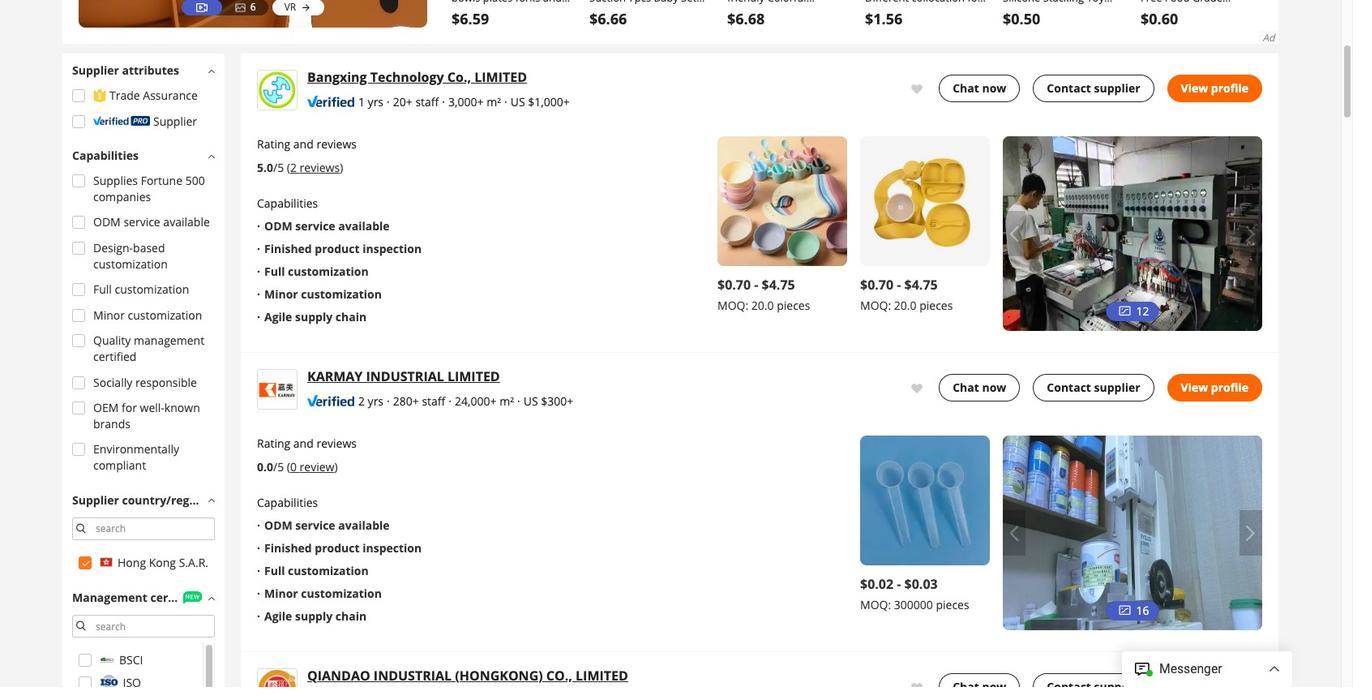 Task type: describe. For each thing, give the bounding box(es) containing it.
service for bangxing technology co., limited
[[296, 218, 336, 234]]

yrs for technology
[[368, 94, 384, 109]]

quality management certified
[[93, 333, 205, 364]]

minor customization
[[93, 307, 202, 323]]

$0.02
[[861, 575, 894, 593]]

$6.59
[[452, 9, 489, 28]]

attributes
[[122, 62, 179, 78]]

agile for karmay industrial limited
[[264, 608, 292, 624]]

us $300+
[[524, 393, 574, 408]]

finished for karmay
[[264, 540, 312, 556]]

profile for bangxing technology co., limited
[[1212, 80, 1249, 95]]

mail image
[[911, 83, 924, 96]]

view for karmay industrial limited
[[1181, 379, 1209, 395]]

3,000+
[[449, 94, 484, 109]]

16
[[1137, 603, 1150, 618]]

( for bangxing
[[287, 160, 290, 175]]

and for bangxing technology co., limited
[[293, 136, 314, 152]]

$0.03
[[905, 575, 938, 593]]

supplier attributes
[[72, 62, 179, 78]]

full for bangxing
[[264, 264, 285, 279]]

now for bangxing technology co., limited
[[983, 80, 1007, 95]]

country/regio
[[122, 492, 200, 507]]

$6.68 link
[[728, 9, 849, 28]]

supplier image
[[93, 115, 150, 128]]

oem for well-known brands
[[93, 400, 200, 431]]

16 link
[[1107, 601, 1159, 621]]

select image
[[82, 558, 89, 567]]

$1,000+
[[528, 94, 570, 109]]

500
[[185, 173, 205, 188]]

next image for bangxing technology co., limited
[[1243, 211, 1260, 257]]

supply for karmay industrial limited
[[295, 608, 333, 624]]

$6.66
[[590, 9, 627, 28]]

n
[[72, 511, 80, 527]]

view profile for karmay industrial limited
[[1181, 379, 1249, 395]]

compliant
[[93, 457, 146, 473]]

list for bangxing technology co., limited
[[1003, 136, 1263, 331]]

supplier country/regio n
[[72, 492, 200, 527]]

us for karmay industrial limited
[[524, 393, 538, 408]]

chat now for bangxing technology co., limited
[[953, 80, 1007, 95]]

supplier for supplier
[[153, 113, 197, 129]]

$6.59 link
[[452, 9, 573, 28]]

view for bangxing technology co., limited
[[1181, 80, 1209, 95]]

1 vertical spatial reviews
[[300, 160, 340, 175]]

280+ staff
[[393, 393, 446, 408]]

management certi fications
[[72, 590, 177, 625]]

fortune
[[141, 173, 183, 188]]

flag image
[[100, 556, 113, 569]]

1 20.0 from the left
[[752, 298, 774, 313]]

assurance
[[143, 88, 198, 103]]

5.0
[[257, 160, 273, 175]]

full for karmay
[[264, 563, 285, 578]]

product for bangxing
[[315, 241, 360, 256]]

$0.60
[[1141, 9, 1179, 28]]

management
[[72, 590, 147, 605]]

review
[[300, 459, 335, 474]]

socially
[[93, 374, 132, 390]]

) for karmay
[[335, 459, 338, 474]]

m² for co.,
[[487, 94, 501, 109]]

us $1,000+
[[511, 94, 570, 109]]

chat for karmay industrial limited
[[953, 379, 980, 395]]

contact for karmay industrial limited
[[1047, 379, 1092, 395]]

1 $0.70 from the left
[[718, 276, 751, 294]]

next image for karmay industrial limited
[[1243, 510, 1260, 556]]

reviews for bangxing technology co., limited
[[317, 136, 357, 152]]

agile for bangxing technology co., limited
[[264, 309, 292, 324]]

$0.02 - $0.03 moq: 300000 pieces
[[861, 575, 970, 612]]

pieces inside $0.02 - $0.03 moq: 300000 pieces
[[936, 597, 970, 612]]

$300+
[[541, 393, 574, 408]]

profile for karmay industrial limited
[[1212, 379, 1249, 395]]

1 vertical spatial minor
[[93, 307, 125, 323]]

search field for country/regio
[[89, 518, 214, 539]]

vr
[[284, 0, 296, 14]]

1 arrow up image from the top
[[208, 491, 215, 509]]

contact supplier for karmay industrial limited
[[1047, 379, 1141, 395]]

known
[[165, 400, 200, 415]]

qiandao
[[307, 666, 370, 684]]

$6.66 link
[[590, 9, 711, 28]]

12 link
[[1107, 301, 1159, 322]]

$0.60 link
[[1141, 9, 1263, 28]]

2 mail image from the top
[[911, 682, 924, 687]]

minor for bangxing technology co., limited
[[264, 286, 298, 302]]

environmentally compliant
[[93, 441, 179, 473]]

capabilities for bangxing technology co., limited
[[257, 195, 318, 211]]

certified
[[93, 349, 137, 364]]

bangxing technology co., limited link
[[307, 68, 527, 86]]

hong kong s.a.r.
[[118, 554, 208, 570]]

2 yrs
[[358, 393, 384, 408]]

yrs for industrial
[[368, 393, 384, 408]]

inspection for technology
[[363, 241, 422, 256]]

qiandao industrial (hongkong) co., limited
[[307, 666, 629, 684]]

- inside $0.02 - $0.03 moq: 300000 pieces
[[897, 575, 901, 593]]

capabilities for karmay industrial limited
[[257, 495, 318, 510]]

design-
[[93, 240, 133, 255]]

karmay industrial limited
[[307, 367, 500, 385]]

1
[[358, 94, 365, 109]]

karmay
[[307, 367, 363, 385]]

oem
[[93, 400, 119, 415]]

qiandao industrial (hongkong) co., limited link
[[307, 666, 629, 684]]

socially responsible
[[93, 374, 197, 390]]

service for karmay industrial limited
[[296, 517, 336, 533]]

24,000+ m²
[[455, 393, 514, 408]]

previous image for karmay industrial limited
[[1007, 510, 1023, 556]]

certi
[[150, 590, 177, 605]]

available for bangxing
[[338, 218, 390, 234]]

kong
[[149, 554, 176, 570]]

search image for n
[[76, 523, 86, 534]]

/5 for bangxing technology co., limited
[[273, 160, 284, 175]]

trade
[[109, 88, 140, 103]]

technology
[[371, 68, 444, 86]]

minor for karmay industrial limited
[[264, 586, 298, 601]]

300000
[[894, 597, 933, 612]]

co.,
[[547, 666, 573, 684]]

bangxing
[[307, 68, 367, 86]]

well-
[[140, 400, 165, 415]]

service up based at the left of the page
[[124, 214, 160, 230]]

fications
[[72, 609, 121, 625]]

20+ staff
[[393, 94, 439, 109]]

ad
[[1263, 31, 1275, 45]]

supplies
[[93, 173, 138, 188]]

picture image for bangxing technology co., limited
[[1116, 301, 1133, 322]]



Task type: vqa. For each thing, say whether or not it's contained in the screenshot.
The Products
no



Task type: locate. For each thing, give the bounding box(es) containing it.
0 vertical spatial arrow up image
[[208, 491, 215, 509]]

1 supplier from the top
[[1095, 80, 1141, 95]]

2 capabilities odm service available finished product inspection full customization minor customization agile supply chain from the top
[[257, 495, 422, 624]]

1 vertical spatial yrs
[[368, 393, 384, 408]]

picture image left 12
[[1116, 301, 1133, 322]]

0 vertical spatial staff
[[416, 94, 439, 109]]

2 previous image from the top
[[1007, 510, 1023, 556]]

2 profile from the top
[[1212, 379, 1249, 395]]

$0.50
[[1003, 9, 1041, 28]]

2 chain from the top
[[336, 608, 367, 624]]

1 vertical spatial capabilities odm service available finished product inspection full customization minor customization agile supply chain
[[257, 495, 422, 624]]

0 vertical spatial reviews
[[317, 136, 357, 152]]

2 inside rating and reviews 5.0 /5 ( 2 reviews )
[[290, 160, 297, 175]]

1 vertical spatial next image
[[1243, 510, 1260, 556]]

1 vertical spatial capabilities
[[257, 195, 318, 211]]

previous image for bangxing technology co., limited
[[1007, 211, 1023, 257]]

1 mail image from the top
[[911, 382, 924, 395]]

staff right 280+
[[422, 393, 446, 408]]

brands
[[93, 416, 131, 431]]

rating for bangxing technology co., limited
[[257, 136, 291, 152]]

1 horizontal spatial $0.70
[[861, 276, 894, 294]]

odm for bangxing
[[264, 218, 293, 234]]

1 /5 from the top
[[273, 160, 284, 175]]

supplier inside the supplier country/regio n
[[72, 492, 119, 507]]

mail image
[[911, 382, 924, 395], [911, 682, 924, 687]]

1 horizontal spatial )
[[340, 160, 343, 175]]

1 chat now from the top
[[953, 80, 1007, 95]]

reviews up review
[[317, 436, 357, 451]]

chat
[[953, 80, 980, 95], [953, 379, 980, 395]]

capabilities down 0
[[257, 495, 318, 510]]

1 search field from the top
[[89, 518, 214, 539]]

3,000+ m²
[[449, 94, 501, 109]]

0 vertical spatial inspection
[[363, 241, 422, 256]]

supply up qiandao
[[295, 608, 333, 624]]

capabilities odm service available finished product inspection full customization minor customization agile supply chain
[[257, 195, 422, 324], [257, 495, 422, 624]]

0 vertical spatial )
[[340, 160, 343, 175]]

rating and reviews 0.0 /5 ( 0 review )
[[257, 436, 357, 474]]

$0.50 link
[[1003, 9, 1125, 28]]

20.0
[[752, 298, 774, 313], [894, 298, 917, 313]]

and down the bangxing
[[293, 136, 314, 152]]

2 vertical spatial minor
[[264, 586, 298, 601]]

full customization
[[93, 282, 189, 297]]

0 vertical spatial chat
[[953, 80, 980, 95]]

1 vertical spatial contact
[[1047, 379, 1092, 395]]

staff right 20+ on the top of page
[[416, 94, 439, 109]]

finished for bangxing
[[264, 241, 312, 256]]

m² right '3,000+'
[[487, 94, 501, 109]]

chain up qiandao
[[336, 608, 367, 624]]

0 horizontal spatial $0.70 - $4.75 moq: 20.0 pieces
[[718, 276, 811, 313]]

chain for bangxing
[[336, 309, 367, 324]]

1 vertical spatial supplier
[[1095, 379, 1141, 395]]

1 vertical spatial (
[[287, 459, 290, 474]]

1 chat from the top
[[953, 80, 980, 95]]

1 and from the top
[[293, 136, 314, 152]]

1 profile from the top
[[1212, 80, 1249, 95]]

1 vertical spatial arrow up image
[[208, 147, 215, 165]]

24,000+
[[455, 393, 497, 408]]

1 next image from the top
[[1243, 211, 1260, 257]]

0 vertical spatial minor
[[264, 286, 298, 302]]

2 vertical spatial capabilities
[[257, 495, 318, 510]]

now for karmay industrial limited
[[983, 379, 1007, 395]]

1 vertical spatial staff
[[422, 393, 446, 408]]

1 agile from the top
[[264, 309, 292, 324]]

0 vertical spatial limited
[[475, 68, 527, 86]]

1 picture image from the top
[[1116, 301, 1133, 322]]

2 next image from the top
[[1243, 510, 1260, 556]]

( inside rating and reviews 5.0 /5 ( 2 reviews )
[[287, 160, 290, 175]]

0 vertical spatial next image
[[1243, 211, 1260, 257]]

1 $0.70 - $4.75 moq: 20.0 pieces from the left
[[718, 276, 811, 313]]

0 horizontal spatial 20.0
[[752, 298, 774, 313]]

arrow up image
[[208, 491, 215, 509], [208, 589, 215, 606]]

1 search image from the top
[[76, 523, 86, 534]]

0 vertical spatial mail image
[[911, 382, 924, 395]]

industrial
[[366, 367, 444, 385], [374, 666, 452, 684]]

capabilities odm service available finished product inspection full customization minor customization agile supply chain for bangxing
[[257, 195, 422, 324]]

1 vertical spatial and
[[293, 436, 314, 451]]

supplier for karmay industrial limited
[[1095, 379, 1141, 395]]

2 rating from the top
[[257, 436, 291, 451]]

2 contact from the top
[[1047, 379, 1092, 395]]

2 chat now from the top
[[953, 379, 1007, 395]]

0 vertical spatial (
[[287, 160, 290, 175]]

0 vertical spatial list
[[1003, 136, 1263, 331]]

chain up karmay at the left of page
[[336, 309, 367, 324]]

(hongkong)
[[455, 666, 543, 684]]

0 vertical spatial /5
[[273, 160, 284, 175]]

0 vertical spatial chat now
[[953, 80, 1007, 95]]

next image
[[1243, 211, 1260, 257], [1243, 510, 1260, 556]]

limited up 24,000+
[[448, 367, 500, 385]]

0 horizontal spatial )
[[335, 459, 338, 474]]

finished
[[264, 241, 312, 256], [264, 540, 312, 556]]

0 vertical spatial finished
[[264, 241, 312, 256]]

responsible
[[135, 374, 197, 390]]

2 $4.75 from the left
[[905, 276, 938, 294]]

available for karmay
[[338, 517, 390, 533]]

1 vertical spatial supplier
[[153, 113, 197, 129]]

product
[[315, 241, 360, 256], [315, 540, 360, 556]]

and inside rating and reviews 5.0 /5 ( 2 reviews )
[[293, 136, 314, 152]]

1 vertical spatial profile
[[1212, 379, 1249, 395]]

reviews inside rating and reviews 0.0 /5 ( 0 review )
[[317, 436, 357, 451]]

2 arrow up image from the top
[[208, 589, 215, 606]]

industrial for qiandao
[[374, 666, 452, 684]]

2 /5 from the top
[[273, 459, 284, 474]]

industrial right qiandao
[[374, 666, 452, 684]]

2 vertical spatial supplier
[[72, 492, 119, 507]]

service down review
[[296, 517, 336, 533]]

contact supplier for bangxing technology co., limited
[[1047, 80, 1141, 95]]

2 vertical spatial limited
[[576, 666, 629, 684]]

1 rating from the top
[[257, 136, 291, 152]]

and for karmay industrial limited
[[293, 436, 314, 451]]

odm service available
[[93, 214, 210, 230]]

1 vertical spatial supply
[[295, 608, 333, 624]]

supply up karmay at the left of page
[[295, 309, 333, 324]]

2 down karmay at the left of page
[[358, 393, 365, 408]]

chain for karmay
[[336, 608, 367, 624]]

$0.70
[[718, 276, 751, 294], [861, 276, 894, 294]]

/5 inside rating and reviews 0.0 /5 ( 0 review )
[[273, 459, 284, 474]]

1 contact supplier from the top
[[1047, 80, 1141, 95]]

2 search field from the top
[[89, 616, 214, 637]]

2 finished from the top
[[264, 540, 312, 556]]

1 vertical spatial )
[[335, 459, 338, 474]]

1 vertical spatial inspection
[[363, 540, 422, 556]]

arrow up image left 5.0
[[208, 147, 215, 165]]

supplier up n
[[72, 492, 119, 507]]

1 vertical spatial chain
[[336, 608, 367, 624]]

0 vertical spatial m²
[[487, 94, 501, 109]]

1 contact from the top
[[1047, 80, 1092, 95]]

0 vertical spatial agile
[[264, 309, 292, 324]]

odm for karmay
[[264, 517, 293, 533]]

1 yrs
[[358, 94, 384, 109]]

) right 0
[[335, 459, 338, 474]]

industrial up 280+
[[366, 367, 444, 385]]

0.0
[[257, 459, 273, 474]]

1 vertical spatial us
[[524, 393, 538, 408]]

limited right 'co.,'
[[576, 666, 629, 684]]

now
[[983, 80, 1007, 95], [983, 379, 1007, 395]]

arrow up image down the s.a.r.
[[208, 589, 215, 606]]

1 vertical spatial search image
[[76, 621, 86, 631]]

/5 inside rating and reviews 5.0 /5 ( 2 reviews )
[[273, 160, 284, 175]]

environmentally
[[93, 441, 179, 457]]

picture image
[[1116, 301, 1133, 322], [1116, 601, 1133, 621]]

supplier down assurance
[[153, 113, 197, 129]]

/5
[[273, 160, 284, 175], [273, 459, 284, 474]]

(
[[287, 160, 290, 175], [287, 459, 290, 474]]

quality
[[93, 333, 131, 348]]

supplier for supplier country/regio n
[[72, 492, 119, 507]]

0 horizontal spatial $4.75
[[762, 276, 795, 294]]

staff for technology
[[416, 94, 439, 109]]

0 vertical spatial 2
[[290, 160, 297, 175]]

0 vertical spatial capabilities
[[72, 148, 139, 163]]

1 vertical spatial m²
[[500, 393, 514, 408]]

rating up 0.0
[[257, 436, 291, 451]]

) inside rating and reviews 0.0 /5 ( 0 review )
[[335, 459, 338, 474]]

2 chat from the top
[[953, 379, 980, 395]]

yrs right 1
[[368, 94, 384, 109]]

search field for certi
[[89, 616, 214, 637]]

1 yrs from the top
[[368, 94, 384, 109]]

1 vertical spatial chat
[[953, 379, 980, 395]]

0 vertical spatial previous image
[[1007, 211, 1023, 257]]

( right 0.0
[[287, 459, 290, 474]]

search field down certi
[[89, 616, 214, 637]]

capabilities odm service available finished product inspection full customization minor customization agile supply chain for karmay
[[257, 495, 422, 624]]

inspection for industrial
[[363, 540, 422, 556]]

us
[[511, 94, 525, 109], [524, 393, 538, 408]]

0 vertical spatial supplier
[[72, 62, 119, 78]]

0 vertical spatial contact supplier
[[1047, 80, 1141, 95]]

1 vertical spatial picture image
[[1116, 601, 1133, 621]]

product for karmay
[[315, 540, 360, 556]]

limited up 3,000+ m²
[[475, 68, 527, 86]]

2 right 5.0
[[290, 160, 297, 175]]

contact
[[1047, 80, 1092, 95], [1047, 379, 1092, 395]]

1 vertical spatial mail image
[[911, 682, 924, 687]]

view profile for bangxing technology co., limited
[[1181, 80, 1249, 95]]

arrow up image
[[208, 62, 215, 79], [208, 147, 215, 165]]

chat for bangxing technology co., limited
[[953, 80, 980, 95]]

1 list from the top
[[1003, 136, 1263, 331]]

supplier
[[72, 62, 119, 78], [153, 113, 197, 129], [72, 492, 119, 507]]

$0.70 - $4.75 moq: 20.0 pieces
[[718, 276, 811, 313], [861, 276, 953, 313]]

previous image
[[1007, 211, 1023, 257], [1007, 510, 1023, 556]]

rating inside rating and reviews 0.0 /5 ( 0 review )
[[257, 436, 291, 451]]

) inside rating and reviews 5.0 /5 ( 2 reviews )
[[340, 160, 343, 175]]

and inside rating and reviews 0.0 /5 ( 0 review )
[[293, 436, 314, 451]]

svg image
[[93, 89, 106, 102]]

capabilities
[[72, 148, 139, 163], [257, 195, 318, 211], [257, 495, 318, 510]]

2 vertical spatial reviews
[[317, 436, 357, 451]]

1 vertical spatial now
[[983, 379, 1007, 395]]

1 vertical spatial 2
[[358, 393, 365, 408]]

2 search image from the top
[[76, 621, 86, 631]]

0 vertical spatial contact
[[1047, 80, 1092, 95]]

0 vertical spatial product
[[315, 241, 360, 256]]

list
[[1003, 136, 1263, 331], [1003, 436, 1263, 630]]

karmay industrial limited link
[[307, 367, 500, 385]]

picture image left 16
[[1116, 601, 1133, 621]]

us left $300+
[[524, 393, 538, 408]]

and up 0
[[293, 436, 314, 451]]

0 horizontal spatial 2
[[290, 160, 297, 175]]

0 vertical spatial supplier
[[1095, 80, 1141, 95]]

1 view profile from the top
[[1181, 80, 1249, 95]]

$4.75
[[762, 276, 795, 294], [905, 276, 938, 294]]

2 now from the top
[[983, 379, 1007, 395]]

20+
[[393, 94, 413, 109]]

view profile
[[1181, 80, 1249, 95], [1181, 379, 1249, 395]]

1 $4.75 from the left
[[762, 276, 795, 294]]

management
[[134, 333, 205, 348]]

1 vertical spatial arrow up image
[[208, 589, 215, 606]]

1 vertical spatial contact supplier
[[1047, 379, 1141, 395]]

( inside rating and reviews 0.0 /5 ( 0 review )
[[287, 459, 290, 474]]

2 supply from the top
[[295, 608, 333, 624]]

2 inspection from the top
[[363, 540, 422, 556]]

0 vertical spatial search image
[[76, 523, 86, 534]]

reviews right 5.0
[[300, 160, 340, 175]]

s.a.r.
[[179, 554, 208, 570]]

m² for limited
[[500, 393, 514, 408]]

0 vertical spatial profile
[[1212, 80, 1249, 95]]

inspection
[[363, 241, 422, 256], [363, 540, 422, 556]]

1 view from the top
[[1181, 80, 1209, 95]]

companies
[[93, 189, 151, 204]]

2 contact supplier from the top
[[1047, 379, 1141, 395]]

2 $0.70 - $4.75 moq: 20.0 pieces from the left
[[861, 276, 953, 313]]

2 view from the top
[[1181, 379, 1209, 395]]

1 vertical spatial industrial
[[374, 666, 452, 684]]

0 vertical spatial industrial
[[366, 367, 444, 385]]

supplier for supplier attributes
[[72, 62, 119, 78]]

0 horizontal spatial $0.70
[[718, 276, 751, 294]]

2 agile from the top
[[264, 608, 292, 624]]

1 vertical spatial /5
[[273, 459, 284, 474]]

staff for industrial
[[422, 393, 446, 408]]

0
[[290, 459, 297, 474]]

2 picture image from the top
[[1116, 601, 1133, 621]]

2 view profile from the top
[[1181, 379, 1249, 395]]

for
[[122, 400, 137, 415]]

1 vertical spatial product
[[315, 540, 360, 556]]

view
[[1181, 80, 1209, 95], [1181, 379, 1209, 395]]

reviews for karmay industrial limited
[[317, 436, 357, 451]]

1 horizontal spatial $0.70 - $4.75 moq: 20.0 pieces
[[861, 276, 953, 313]]

1 capabilities odm service available finished product inspection full customization minor customization agile supply chain from the top
[[257, 195, 422, 324]]

rating inside rating and reviews 5.0 /5 ( 2 reviews )
[[257, 136, 291, 152]]

rating for karmay industrial limited
[[257, 436, 291, 451]]

12
[[1137, 303, 1150, 319]]

$1.56
[[865, 9, 903, 28]]

0 vertical spatial view
[[1181, 80, 1209, 95]]

trade assurance
[[109, 88, 198, 103]]

1 vertical spatial limited
[[448, 367, 500, 385]]

1 vertical spatial rating
[[257, 436, 291, 451]]

1 vertical spatial list
[[1003, 436, 1263, 630]]

1 now from the top
[[983, 80, 1007, 95]]

m² right 24,000+
[[500, 393, 514, 408]]

1 horizontal spatial 2
[[358, 393, 365, 408]]

service down rating and reviews 5.0 /5 ( 2 reviews )
[[296, 218, 336, 234]]

2 product from the top
[[315, 540, 360, 556]]

0 vertical spatial arrow up image
[[208, 62, 215, 79]]

1 product from the top
[[315, 241, 360, 256]]

0 vertical spatial capabilities odm service available finished product inspection full customization minor customization agile supply chain
[[257, 195, 422, 324]]

search image up select icon
[[76, 523, 86, 534]]

2 ( from the top
[[287, 459, 290, 474]]

co.,
[[448, 68, 471, 86]]

based
[[133, 240, 165, 255]]

us for bangxing technology co., limited
[[511, 94, 525, 109]]

full
[[264, 264, 285, 279], [93, 282, 112, 297], [264, 563, 285, 578]]

1 finished from the top
[[264, 241, 312, 256]]

yrs left 280+
[[368, 393, 384, 408]]

2 and from the top
[[293, 436, 314, 451]]

0 vertical spatial us
[[511, 94, 525, 109]]

1 arrow up image from the top
[[208, 62, 215, 79]]

) for bangxing
[[340, 160, 343, 175]]

1 vertical spatial full
[[93, 282, 112, 297]]

6
[[250, 0, 256, 14]]

0 vertical spatial search field
[[89, 518, 214, 539]]

moq: inside $0.02 - $0.03 moq: 300000 pieces
[[861, 597, 892, 612]]

1 horizontal spatial 20.0
[[894, 298, 917, 313]]

arrow up image for supplier attributes
[[208, 62, 215, 79]]

search image for fications
[[76, 621, 86, 631]]

profile
[[1212, 80, 1249, 95], [1212, 379, 1249, 395]]

$1.56 link
[[865, 9, 987, 28]]

0 vertical spatial supply
[[295, 309, 333, 324]]

1 vertical spatial previous image
[[1007, 510, 1023, 556]]

1 vertical spatial view
[[1181, 379, 1209, 395]]

odm down 5.0
[[264, 218, 293, 234]]

280+
[[393, 393, 419, 408]]

/5 for karmay industrial limited
[[273, 459, 284, 474]]

supplier for bangxing technology co., limited
[[1095, 80, 1141, 95]]

2 20.0 from the left
[[894, 298, 917, 313]]

1 vertical spatial finished
[[264, 540, 312, 556]]

minor
[[264, 286, 298, 302], [93, 307, 125, 323], [264, 586, 298, 601]]

2 yrs from the top
[[368, 393, 384, 408]]

odm
[[93, 214, 121, 230], [264, 218, 293, 234], [264, 517, 293, 533]]

2 vertical spatial full
[[264, 563, 285, 578]]

1 supply from the top
[[295, 309, 333, 324]]

1 vertical spatial agile
[[264, 608, 292, 624]]

rating and reviews 5.0 /5 ( 2 reviews )
[[257, 136, 357, 175]]

industrial for karmay
[[366, 367, 444, 385]]

2 supplier from the top
[[1095, 379, 1141, 395]]

supply
[[295, 309, 333, 324], [295, 608, 333, 624]]

bsci
[[119, 652, 143, 668]]

( right 5.0
[[287, 160, 290, 175]]

arrow up image for capabilities
[[208, 147, 215, 165]]

0 vertical spatial view profile
[[1181, 80, 1249, 95]]

reviews down the bangxing
[[317, 136, 357, 152]]

0 vertical spatial yrs
[[368, 94, 384, 109]]

search field down country/regio
[[89, 518, 214, 539]]

design-based customization
[[93, 240, 168, 271]]

1 horizontal spatial $4.75
[[905, 276, 938, 294]]

1 previous image from the top
[[1007, 211, 1023, 257]]

odm up design-
[[93, 214, 121, 230]]

1 vertical spatial view profile
[[1181, 379, 1249, 395]]

1 ( from the top
[[287, 160, 290, 175]]

( for karmay
[[287, 459, 290, 474]]

staff
[[416, 94, 439, 109], [422, 393, 446, 408]]

2 $0.70 from the left
[[861, 276, 894, 294]]

supplies fortune 500 companies
[[93, 173, 205, 204]]

chat now for karmay industrial limited
[[953, 379, 1007, 395]]

arrow up image right attributes
[[208, 62, 215, 79]]

1 chain from the top
[[336, 309, 367, 324]]

2 list from the top
[[1003, 436, 1263, 630]]

2 arrow up image from the top
[[208, 147, 215, 165]]

search image down the management
[[76, 621, 86, 631]]

contact for bangxing technology co., limited
[[1047, 80, 1092, 95]]

0 vertical spatial now
[[983, 80, 1007, 95]]

$6.68
[[728, 9, 765, 28]]

supplier up 'svg' icon
[[72, 62, 119, 78]]

list for karmay industrial limited
[[1003, 436, 1263, 630]]

limited
[[475, 68, 527, 86], [448, 367, 500, 385], [576, 666, 629, 684]]

arrow up image right country/regio
[[208, 491, 215, 509]]

picture image for karmay industrial limited
[[1116, 601, 1133, 621]]

0 vertical spatial full
[[264, 264, 285, 279]]

capabilities down 5.0
[[257, 195, 318, 211]]

1 inspection from the top
[[363, 241, 422, 256]]

search image
[[76, 523, 86, 534], [76, 621, 86, 631]]

) right 5.0
[[340, 160, 343, 175]]

supply for bangxing technology co., limited
[[295, 309, 333, 324]]

hong
[[118, 554, 146, 570]]

0 vertical spatial rating
[[257, 136, 291, 152]]

capabilities up supplies
[[72, 148, 139, 163]]

0 vertical spatial and
[[293, 136, 314, 152]]

search field
[[89, 518, 214, 539], [89, 616, 214, 637]]

1 vertical spatial chat now
[[953, 379, 1007, 395]]

odm down 0.0
[[264, 517, 293, 533]]

0 vertical spatial picture image
[[1116, 301, 1133, 322]]

rating up 5.0
[[257, 136, 291, 152]]

us left $1,000+
[[511, 94, 525, 109]]



